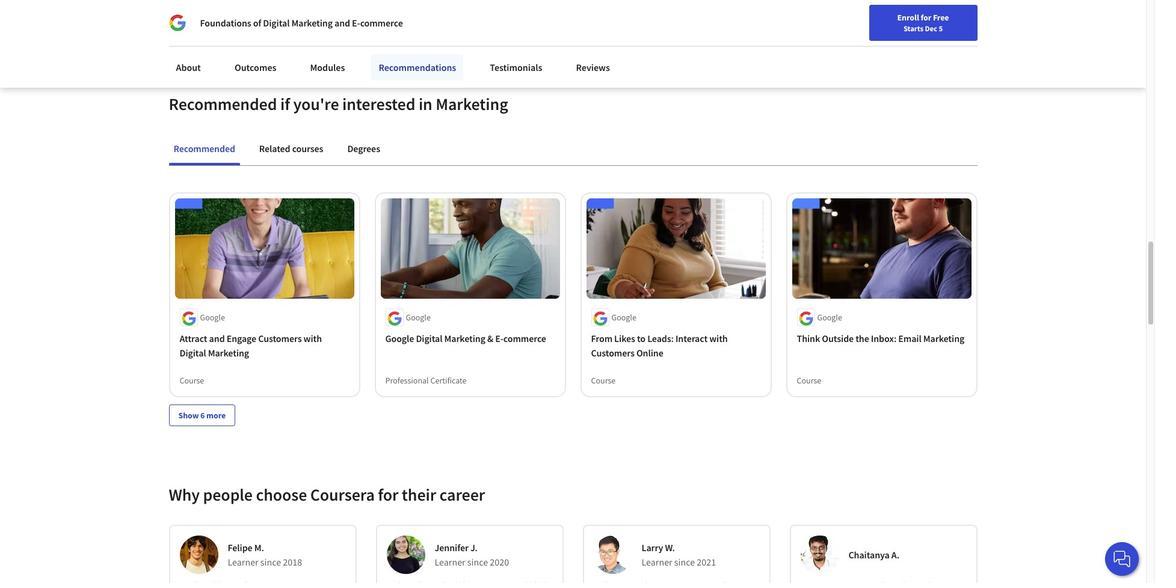 Task type: vqa. For each thing, say whether or not it's contained in the screenshot.
J.
yes



Task type: locate. For each thing, give the bounding box(es) containing it.
since inside larry w. learner since 2021
[[674, 557, 695, 569]]

1 horizontal spatial course
[[591, 376, 616, 386]]

2 horizontal spatial since
[[674, 557, 695, 569]]

1 since from the left
[[260, 557, 281, 569]]

2 learner from the left
[[435, 557, 465, 569]]

1 horizontal spatial learner
[[435, 557, 465, 569]]

since for m.
[[260, 557, 281, 569]]

customers right engage
[[258, 333, 302, 345]]

starts
[[904, 23, 923, 33]]

learner inside larry w. learner since 2021
[[642, 557, 672, 569]]

foundations of digital marketing and e-commerce
[[200, 17, 403, 29]]

from
[[591, 333, 612, 345]]

for
[[921, 12, 931, 23], [378, 484, 398, 506]]

you're
[[293, 93, 339, 115]]

google for outside
[[817, 312, 842, 323]]

about link
[[169, 54, 208, 81]]

1 course from the left
[[180, 376, 204, 386]]

and right attract
[[209, 333, 225, 345]]

1 vertical spatial for
[[378, 484, 398, 506]]

2018
[[283, 557, 302, 569]]

1 horizontal spatial customers
[[591, 347, 635, 359]]

1 vertical spatial e-
[[495, 333, 503, 345]]

google up attract
[[200, 312, 225, 323]]

1 horizontal spatial digital
[[263, 17, 290, 29]]

recommendation tabs tab list
[[169, 134, 977, 165]]

google
[[200, 312, 225, 323], [406, 312, 431, 323], [611, 312, 636, 323], [817, 312, 842, 323], [385, 333, 414, 345]]

1 horizontal spatial for
[[921, 12, 931, 23]]

related
[[259, 142, 290, 154]]

course
[[180, 376, 204, 386], [591, 376, 616, 386], [797, 376, 821, 386]]

5
[[939, 23, 943, 33]]

google up "google digital marketing & e-commerce"
[[406, 312, 431, 323]]

0 vertical spatial customers
[[258, 333, 302, 345]]

and inside attract and engage customers with digital marketing
[[209, 333, 225, 345]]

engage
[[227, 333, 256, 345]]

google up likes
[[611, 312, 636, 323]]

since for j.
[[467, 557, 488, 569]]

interested
[[342, 93, 415, 115]]

customers inside attract and engage customers with digital marketing
[[258, 333, 302, 345]]

felipe
[[228, 542, 252, 554]]

felipe m. learner since 2018
[[228, 542, 302, 569]]

3 since from the left
[[674, 557, 695, 569]]

commerce
[[360, 17, 403, 29], [503, 333, 546, 345]]

0 vertical spatial and
[[334, 17, 350, 29]]

show 6 more button
[[169, 405, 235, 427]]

0 vertical spatial e-
[[352, 17, 360, 29]]

course up show on the left
[[180, 376, 204, 386]]

2 with from the left
[[709, 333, 728, 345]]

attract
[[180, 333, 207, 345]]

professional
[[385, 376, 429, 386]]

google image
[[169, 14, 186, 31]]

inbox:
[[871, 333, 896, 345]]

2 horizontal spatial digital
[[416, 333, 442, 345]]

recommended
[[169, 93, 277, 115], [174, 142, 235, 154]]

0 horizontal spatial course
[[180, 376, 204, 386]]

for left their
[[378, 484, 398, 506]]

0 horizontal spatial learner
[[228, 557, 258, 569]]

0 horizontal spatial with
[[304, 333, 322, 345]]

0 horizontal spatial customers
[[258, 333, 302, 345]]

since down w.
[[674, 557, 695, 569]]

digital right of
[[263, 17, 290, 29]]

show
[[178, 410, 199, 421]]

why people choose coursera for their career
[[169, 484, 485, 506]]

None search field
[[171, 8, 460, 32]]

if
[[280, 93, 290, 115]]

marketing down engage
[[208, 347, 249, 359]]

show 6 more
[[178, 410, 226, 421]]

marketing
[[291, 17, 333, 29], [436, 93, 508, 115], [444, 333, 485, 345], [923, 333, 964, 345], [208, 347, 249, 359]]

certificate
[[430, 376, 467, 386]]

course down from
[[591, 376, 616, 386]]

from likes to leads: interact with customers online
[[591, 333, 728, 359]]

google digital marketing & e-commerce
[[385, 333, 546, 345]]

reviews link
[[569, 54, 617, 81]]

learner for jennifer
[[435, 557, 465, 569]]

since inside jennifer j. learner since 2020
[[467, 557, 488, 569]]

in
[[419, 93, 432, 115]]

1 vertical spatial digital
[[416, 333, 442, 345]]

and
[[334, 17, 350, 29], [209, 333, 225, 345]]

coursera
[[310, 484, 375, 506]]

customers down from
[[591, 347, 635, 359]]

since inside felipe m. learner since 2018
[[260, 557, 281, 569]]

1 learner from the left
[[228, 557, 258, 569]]

1 vertical spatial and
[[209, 333, 225, 345]]

0 vertical spatial recommended
[[169, 93, 277, 115]]

with inside from likes to leads: interact with customers online
[[709, 333, 728, 345]]

commerce up recommendations
[[360, 17, 403, 29]]

digital inside google digital marketing & e-commerce link
[[416, 333, 442, 345]]

learner inside felipe m. learner since 2018
[[228, 557, 258, 569]]

0 vertical spatial digital
[[263, 17, 290, 29]]

e-
[[352, 17, 360, 29], [495, 333, 503, 345]]

1 horizontal spatial and
[[334, 17, 350, 29]]

0 horizontal spatial since
[[260, 557, 281, 569]]

learner inside jennifer j. learner since 2020
[[435, 557, 465, 569]]

recommended button
[[169, 134, 240, 163]]

commerce inside the collection 'element'
[[503, 333, 546, 345]]

digital
[[263, 17, 290, 29], [416, 333, 442, 345], [180, 347, 206, 359]]

1 vertical spatial commerce
[[503, 333, 546, 345]]

1 horizontal spatial since
[[467, 557, 488, 569]]

customers
[[258, 333, 302, 345], [591, 347, 635, 359]]

course for customers
[[591, 376, 616, 386]]

google up the outside
[[817, 312, 842, 323]]

learner down larry
[[642, 557, 672, 569]]

digital down attract
[[180, 347, 206, 359]]

1 vertical spatial customers
[[591, 347, 635, 359]]

of
[[253, 17, 261, 29]]

learner
[[228, 557, 258, 569], [435, 557, 465, 569], [642, 557, 672, 569]]

0 horizontal spatial and
[[209, 333, 225, 345]]

reviews
[[576, 61, 610, 73]]

e- right &
[[495, 333, 503, 345]]

learner down "jennifer"
[[435, 557, 465, 569]]

0 horizontal spatial digital
[[180, 347, 206, 359]]

interact
[[676, 333, 708, 345]]

2 horizontal spatial learner
[[642, 557, 672, 569]]

2 since from the left
[[467, 557, 488, 569]]

recommendations
[[379, 61, 456, 73]]

e- up modules link
[[352, 17, 360, 29]]

e- inside google digital marketing & e-commerce link
[[495, 333, 503, 345]]

1 horizontal spatial e-
[[495, 333, 503, 345]]

3 learner from the left
[[642, 557, 672, 569]]

learner down felipe
[[228, 557, 258, 569]]

testimonials
[[490, 61, 542, 73]]

1 horizontal spatial commerce
[[503, 333, 546, 345]]

the
[[856, 333, 869, 345]]

chaitanya a.
[[849, 549, 899, 561]]

for up dec
[[921, 12, 931, 23]]

1 with from the left
[[304, 333, 322, 345]]

2 vertical spatial digital
[[180, 347, 206, 359]]

3 course from the left
[[797, 376, 821, 386]]

1 horizontal spatial with
[[709, 333, 728, 345]]

digital up professional certificate
[[416, 333, 442, 345]]

commerce right &
[[503, 333, 546, 345]]

since
[[260, 557, 281, 569], [467, 557, 488, 569], [674, 557, 695, 569]]

google for and
[[200, 312, 225, 323]]

outcomes
[[235, 61, 276, 73]]

outcomes link
[[227, 54, 284, 81]]

modules link
[[303, 54, 352, 81]]

since down j.
[[467, 557, 488, 569]]

course down 'think'
[[797, 376, 821, 386]]

2 course from the left
[[591, 376, 616, 386]]

shopping cart: 1 item image
[[865, 9, 888, 28]]

think outside the inbox: email marketing
[[797, 333, 964, 345]]

and up modules link
[[334, 17, 350, 29]]

2 horizontal spatial course
[[797, 376, 821, 386]]

english button
[[894, 0, 966, 39]]

jennifer
[[435, 542, 469, 554]]

0 horizontal spatial commerce
[[360, 17, 403, 29]]

1 vertical spatial recommended
[[174, 142, 235, 154]]

since down m.
[[260, 557, 281, 569]]

chat with us image
[[1112, 550, 1132, 569]]

about
[[176, 61, 201, 73]]

to
[[637, 333, 646, 345]]

0 horizontal spatial e-
[[352, 17, 360, 29]]

jennifer j. learner since 2020
[[435, 542, 509, 569]]

with
[[304, 333, 322, 345], [709, 333, 728, 345]]

recommended inside recommended button
[[174, 142, 235, 154]]

0 vertical spatial for
[[921, 12, 931, 23]]



Task type: describe. For each thing, give the bounding box(es) containing it.
recommendations link
[[371, 54, 463, 81]]

0 horizontal spatial for
[[378, 484, 398, 506]]

collection element
[[162, 166, 984, 446]]

digital inside attract and engage customers with digital marketing
[[180, 347, 206, 359]]

online
[[636, 347, 663, 359]]

free
[[933, 12, 949, 23]]

0 vertical spatial commerce
[[360, 17, 403, 29]]

choose
[[256, 484, 307, 506]]

likes
[[614, 333, 635, 345]]

from likes to leads: interact with customers online link
[[591, 332, 761, 361]]

professional certificate
[[385, 376, 467, 386]]

&
[[487, 333, 493, 345]]

courses
[[292, 142, 323, 154]]

with inside attract and engage customers with digital marketing
[[304, 333, 322, 345]]

google digital marketing & e-commerce link
[[385, 332, 555, 346]]

testimonials link
[[483, 54, 550, 81]]

attract and engage customers with digital marketing
[[180, 333, 322, 359]]

marketing right in
[[436, 93, 508, 115]]

6
[[200, 410, 205, 421]]

marketing left &
[[444, 333, 485, 345]]

foundations
[[200, 17, 251, 29]]

enroll for free starts dec 5
[[897, 12, 949, 33]]

customers inside from likes to leads: interact with customers online
[[591, 347, 635, 359]]

recommended for recommended
[[174, 142, 235, 154]]

email
[[898, 333, 921, 345]]

google for likes
[[611, 312, 636, 323]]

google for digital
[[406, 312, 431, 323]]

a.
[[891, 549, 899, 561]]

think
[[797, 333, 820, 345]]

course for marketing
[[180, 376, 204, 386]]

learner for larry
[[642, 557, 672, 569]]

for inside "enroll for free starts dec 5"
[[921, 12, 931, 23]]

since for w.
[[674, 557, 695, 569]]

2020
[[490, 557, 509, 569]]

people
[[203, 484, 253, 506]]

their
[[402, 484, 436, 506]]

google up professional
[[385, 333, 414, 345]]

think outside the inbox: email marketing link
[[797, 332, 966, 346]]

m.
[[254, 542, 264, 554]]

outside
[[822, 333, 854, 345]]

modules
[[310, 61, 345, 73]]

larry w. learner since 2021
[[642, 542, 716, 569]]

related courses button
[[254, 134, 328, 163]]

dec
[[925, 23, 937, 33]]

larry
[[642, 542, 663, 554]]

career
[[439, 484, 485, 506]]

marketing right email
[[923, 333, 964, 345]]

enroll
[[897, 12, 919, 23]]

english
[[915, 14, 944, 26]]

attract and engage customers with digital marketing link
[[180, 332, 349, 361]]

degrees button
[[343, 134, 385, 163]]

learner for felipe
[[228, 557, 258, 569]]

leads:
[[647, 333, 674, 345]]

degrees
[[347, 142, 380, 154]]

j.
[[470, 542, 477, 554]]

2021
[[697, 557, 716, 569]]

marketing inside attract and engage customers with digital marketing
[[208, 347, 249, 359]]

marketing up modules link
[[291, 17, 333, 29]]

w.
[[665, 542, 675, 554]]

recommended for recommended if you're interested in marketing
[[169, 93, 277, 115]]

recommended if you're interested in marketing
[[169, 93, 508, 115]]

related courses
[[259, 142, 323, 154]]

why
[[169, 484, 200, 506]]

chaitanya
[[849, 549, 890, 561]]

more
[[206, 410, 226, 421]]



